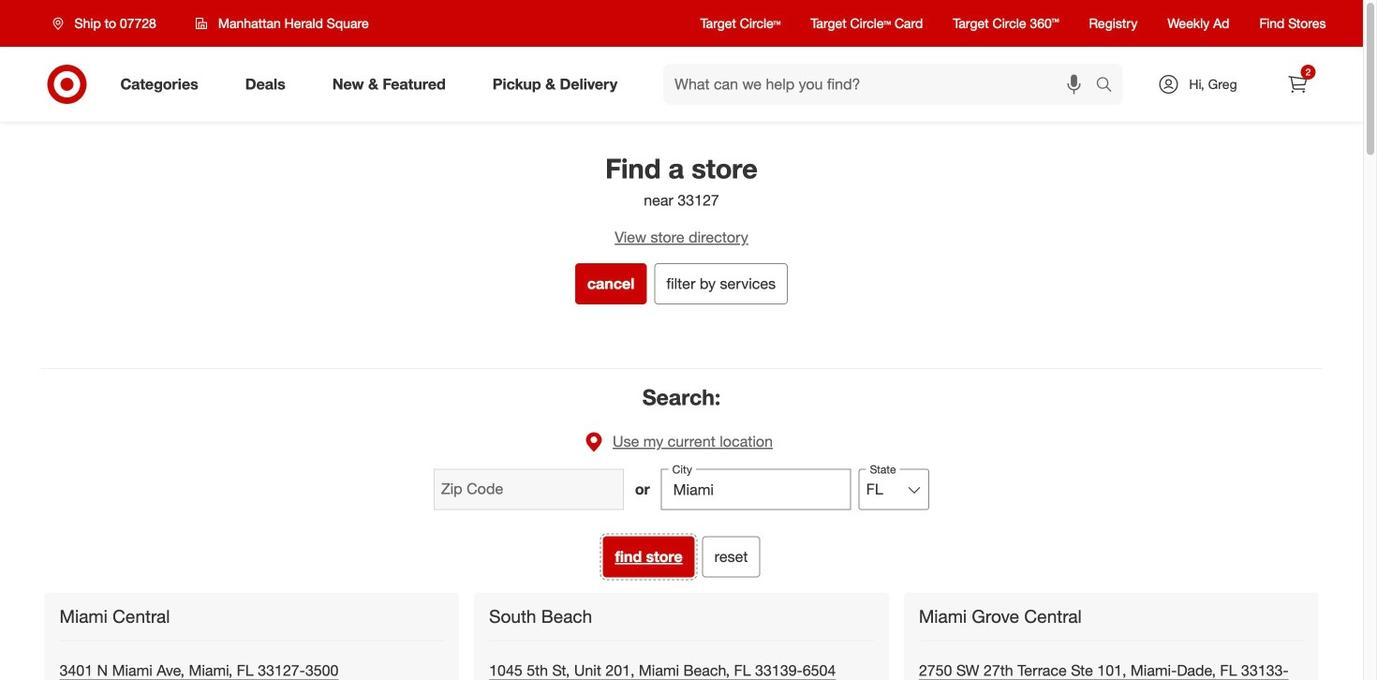 Task type: locate. For each thing, give the bounding box(es) containing it.
What can we help you find? suggestions appear below search field
[[664, 64, 1101, 105]]

None text field
[[434, 469, 624, 510], [661, 469, 852, 510], [434, 469, 624, 510], [661, 469, 852, 510]]



Task type: vqa. For each thing, say whether or not it's contained in the screenshot.
the rightmost registry
no



